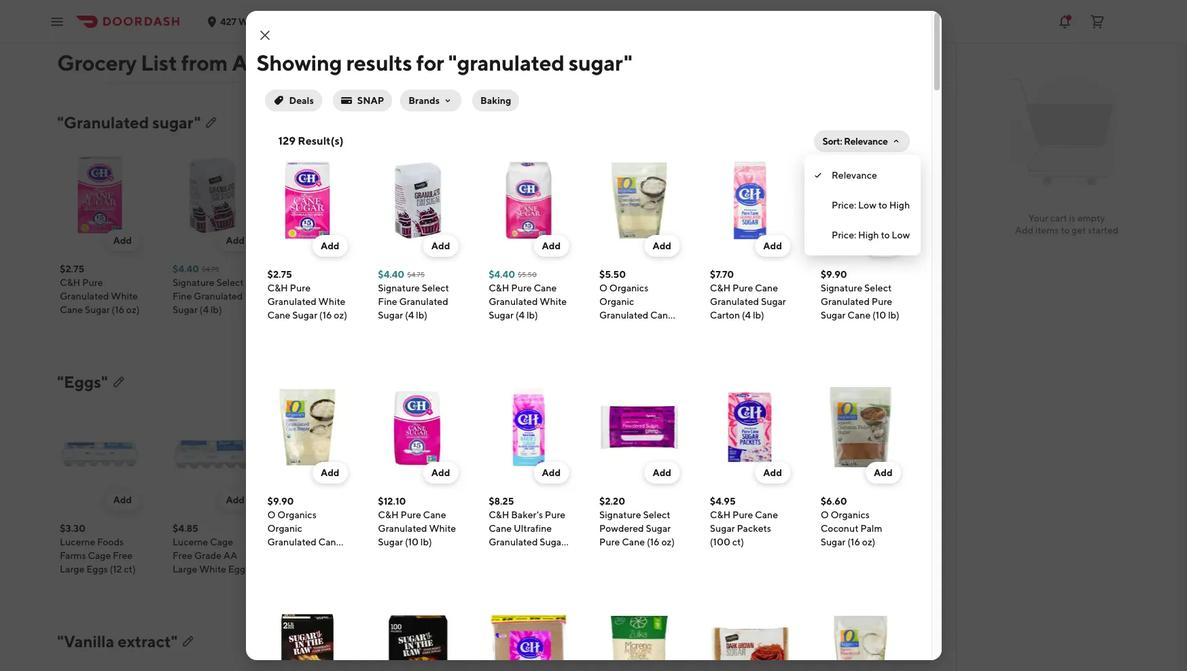 Task type: locate. For each thing, give the bounding box(es) containing it.
0 horizontal spatial carton
[[511, 305, 541, 315]]

organics
[[408, 277, 447, 288], [747, 277, 786, 288], [610, 283, 649, 294], [278, 510, 317, 521], [831, 510, 870, 521], [634, 537, 673, 548]]

land for land o'lakes butter unsalted (1 lb)
[[624, 18, 646, 29]]

0 vertical spatial update list image
[[206, 117, 217, 128]]

0 horizontal spatial (8
[[241, 45, 249, 56]]

(12 inside $5.50 open nature free range brown aa large eggs (12 ct)
[[335, 564, 348, 575]]

(16
[[60, 58, 73, 69], [112, 305, 124, 315], [319, 310, 332, 321], [647, 537, 660, 548], [848, 537, 860, 548]]

high inside "price: low to high" "button"
[[889, 200, 910, 211]]

$4.95 $7.15 kerrygold grass- fed pure irish unsalted butter (8 oz)
[[398, 4, 478, 69]]

large down range
[[285, 564, 310, 575]]

0 horizontal spatial $2.75
[[60, 264, 84, 275]]

2 foods from the top
[[97, 537, 124, 548]]

$12.10 c&h pure cane granulated white sugar (10 lb) down price: high to low
[[850, 264, 928, 315]]

c&h pure cane dark brown sugar zip pak (32 oz) image
[[489, 614, 569, 672]]

0 horizontal spatial update list image
[[113, 377, 124, 387]]

2 brown from the left
[[560, 551, 588, 561]]

c&h pure cane granulated white sugar (10 lb) image
[[378, 387, 458, 468]]

c&h
[[60, 277, 80, 288], [285, 277, 306, 288], [511, 277, 532, 288], [850, 277, 870, 288], [267, 283, 288, 294], [489, 283, 509, 294], [710, 283, 731, 294], [378, 510, 399, 521], [489, 510, 509, 521], [710, 510, 731, 521]]

update list image
[[355, 57, 366, 68], [183, 636, 194, 647]]

land inside $8.80 land o'lakes unsalted butter sticks (4 ct)
[[285, 18, 307, 29]]

c&h pure cane sugar packets (100 ct) image
[[710, 387, 790, 468]]

price: inside "button"
[[832, 200, 857, 211]]

1 aa from the left
[[223, 551, 237, 561]]

sticks
[[285, 45, 311, 56]]

update list image right "eggs"
[[113, 377, 124, 387]]

0 vertical spatial low
[[858, 200, 877, 211]]

$6.60 inside $6.60 o organics grade a large brown eggs (12 ct)
[[624, 523, 651, 534]]

ct) inside $4.95 c&h pure cane sugar packets (100 ct)
[[732, 537, 744, 548]]

price: for price: high to low
[[832, 230, 857, 241]]

$4.95 for pure
[[511, 4, 537, 15]]

$8.80 for $8.80 land o'lakes unsalted butter sticks (4 ct)
[[285, 4, 312, 15]]

$4.95 inside $4.95 c&h pure cane sugar packets (100 ct)
[[710, 496, 736, 507]]

cage
[[210, 537, 233, 548], [901, 537, 924, 548], [88, 551, 111, 561]]

o inside $6.60 o organics grade a large brown eggs (12 ct)
[[624, 537, 632, 548]]

update list image down from
[[206, 117, 217, 128]]

brown down the $2.20 signature select powdered sugar pure cane (16 oz) on the bottom right of the page
[[659, 551, 688, 561]]

sugar in the raw turbinado cane sugar (2 lb) image
[[267, 614, 348, 672]]

$4.40 $4.95 lucerne foods sweet cream butter unsalted (16 oz)
[[60, 4, 129, 69]]

$12.10 down price: high to low button
[[850, 264, 878, 275]]

2 (8 from the left
[[469, 45, 478, 56]]

delete list image
[[385, 57, 396, 68]]

2 see all button from the top
[[802, 631, 848, 653]]

2 irish from the left
[[511, 31, 530, 42]]

to up price: high to low
[[879, 200, 888, 211]]

carton
[[511, 305, 541, 315], [710, 310, 740, 321]]

empty
[[1078, 213, 1105, 224]]

to inside price: high to low button
[[881, 230, 890, 241]]

427 w 5th st button
[[207, 16, 291, 27]]

high up price: high to low
[[889, 200, 910, 211]]

0 horizontal spatial $6.60
[[624, 523, 651, 534]]

lucerne down palm
[[850, 537, 885, 548]]

ct) inside $3.30 lucerne foods farms cage free large eggs (12 ct)
[[124, 564, 136, 575]]

all for "eggs"
[[829, 377, 839, 387]]

1 foods from the top
[[97, 18, 124, 29]]

1 vertical spatial grade
[[194, 551, 222, 561]]

lucerne down $4.85
[[173, 537, 208, 548]]

previous image
[[869, 377, 880, 387], [869, 636, 880, 647]]

organics inside $9.90 o organics organic granulated cane sugar (64 oz)
[[278, 510, 317, 521]]

irish down the grass-
[[439, 31, 458, 42]]

sugar"
[[569, 50, 632, 75], [152, 113, 201, 132]]

brown inside $5.50 open nature free range brown aa large eggs (12 ct)
[[315, 551, 344, 561]]

aa inside $5.50 open nature free range brown aa large eggs (12 ct)
[[345, 551, 359, 561]]

high
[[889, 200, 910, 211], [858, 230, 879, 241]]

a down pasture-
[[427, 564, 434, 575]]

brown inside $6.60 o organics grade a large brown eggs (12 ct)
[[659, 551, 688, 561]]

to down price: low to high
[[881, 230, 890, 241]]

0 horizontal spatial cage
[[88, 551, 111, 561]]

1 land from the left
[[285, 18, 307, 29]]

deals button
[[262, 87, 325, 114], [265, 90, 322, 111]]

$4.40 $5.50 c&h pure cane granulated white sugar (4 lb)
[[285, 264, 364, 315], [489, 269, 567, 321]]

see all
[[811, 377, 839, 387], [811, 636, 839, 647]]

sort: relevance
[[823, 136, 888, 147]]

large down $3.30
[[60, 564, 85, 575]]

update list image left delete list image
[[355, 57, 366, 68]]

(8
[[241, 45, 249, 56], [469, 45, 478, 56], [541, 45, 550, 56]]

1 vertical spatial see all button
[[802, 631, 848, 653]]

low down price: low to high
[[892, 230, 910, 241]]

1 (8 from the left
[[241, 45, 249, 56]]

0 horizontal spatial irish
[[439, 31, 458, 42]]

update list image right "extract""
[[183, 636, 194, 647]]

$9.90 o organics organic granulated cane sugar (64 oz)
[[267, 496, 342, 561]]

$7.15 for kerrygold pure irish unsalted butter (8 oz)
[[539, 5, 555, 14]]

$4.95 c&h pure cane sugar packets (100 ct)
[[710, 496, 778, 548]]

$8.80 inside "$8.80 vital farms pasture-raised grade a large eggs (12 ct)"
[[398, 523, 425, 534]]

0 vertical spatial $6.60
[[821, 496, 847, 507]]

high down price: low to high
[[858, 230, 879, 241]]

land
[[285, 18, 307, 29], [624, 18, 646, 29]]

butter
[[219, 18, 247, 29], [326, 31, 354, 42], [624, 31, 652, 42], [60, 45, 88, 56], [439, 45, 467, 56], [511, 45, 539, 56]]

unsalted down cream
[[89, 45, 129, 56]]

butter left (1
[[624, 31, 652, 42]]

2 kerrygold from the left
[[511, 18, 554, 29]]

1 vertical spatial low
[[892, 230, 910, 241]]

1 see all from the top
[[811, 377, 839, 387]]

0 vertical spatial (64
[[764, 318, 779, 329]]

farms up raised
[[421, 537, 447, 548]]

1 horizontal spatial $9.90
[[624, 264, 651, 275]]

$5.50
[[398, 264, 425, 275], [315, 265, 334, 273], [599, 269, 626, 280], [518, 271, 537, 279], [285, 523, 312, 534]]

2 horizontal spatial (18
[[895, 551, 907, 561]]

lucerne inside $3.30 lucerne foods farms cage free large eggs (12 ct)
[[60, 537, 95, 548]]

butter down sweet
[[60, 45, 88, 56]]

1 horizontal spatial land
[[624, 18, 646, 29]]

unsalted down "fed"
[[398, 45, 437, 56]]

relevance up "price: low to high" "button"
[[832, 170, 877, 181]]

$6.60
[[821, 496, 847, 507], [624, 523, 651, 534]]

1 vertical spatial (18
[[561, 564, 574, 575]]

butter down the grass-
[[439, 45, 467, 56]]

unsalted up european
[[173, 31, 212, 42]]

1 horizontal spatial aa
[[345, 551, 359, 561]]

$12.10 up vital
[[378, 496, 406, 507]]

unsalted up sticks
[[285, 31, 324, 42]]

grade left (100
[[675, 537, 702, 548]]

(4 inside $8.25 c&h baker's pure cane ultrafine granulated sugar (4 lb)
[[489, 551, 498, 561]]

kerrygold inside $4.95 $7.15 kerrygold grass- fed pure irish unsalted butter (8 oz)
[[398, 18, 441, 29]]

large inside $3.85 lucerne white eggs extra large (12 ct)
[[785, 551, 810, 561]]

grade down pasture-
[[398, 564, 425, 575]]

butter inside $8.80 land o'lakes butter unsalted (1 lb)
[[624, 31, 652, 42]]

1 horizontal spatial kerrygold
[[511, 18, 554, 29]]

3 brown from the left
[[659, 551, 688, 561]]

$9.90 signature select granulated pure sugar cane (10 lb)
[[624, 264, 703, 315], [821, 269, 900, 321]]

1 vertical spatial high
[[858, 230, 879, 241]]

add inside "your cart is empty add items to get started"
[[1015, 225, 1034, 236]]

price: down relevance button
[[832, 200, 857, 211]]

1 vertical spatial update list image
[[183, 636, 194, 647]]

1 vertical spatial previous image
[[869, 636, 880, 647]]

$8.80 inside $8.80 land o'lakes unsalted butter sticks (4 ct)
[[285, 4, 312, 15]]

lucerne inside $4.85 lucerne cage free grade aa large white eggs (18 ct)
[[173, 537, 208, 548]]

"granulated
[[448, 50, 565, 75]]

$3.30
[[60, 523, 86, 534]]

$8.80 inside $8.80 land o'lakes butter unsalted (1 lb)
[[624, 4, 650, 15]]

2 land from the left
[[624, 18, 646, 29]]

butter inside $4.95 $7.15 kerrygold grass- fed pure irish unsalted butter (8 oz)
[[439, 45, 467, 56]]

cream
[[89, 31, 118, 42]]

3 (8 from the left
[[541, 45, 550, 56]]

0 vertical spatial a
[[624, 551, 631, 561]]

(10
[[676, 305, 690, 315], [877, 305, 890, 315], [873, 310, 886, 321], [405, 537, 419, 548]]

2 see all from the top
[[811, 636, 839, 647]]

0 vertical spatial foods
[[97, 18, 124, 29]]

lb) inside $8.25 c&h baker's pure cane ultrafine granulated sugar (4 lb)
[[500, 551, 511, 561]]

1 vertical spatial see
[[811, 636, 827, 647]]

brown down nature at the bottom left of page
[[315, 551, 344, 561]]

farms
[[421, 537, 447, 548], [60, 551, 86, 561]]

0 vertical spatial see
[[811, 377, 827, 387]]

c&h baker's pure cane ultrafine granulated sugar (4 lb) image
[[489, 387, 569, 468]]

1 vertical spatial relevance
[[832, 170, 877, 181]]

0 horizontal spatial (64
[[294, 551, 309, 561]]

unsalted inside $8.80 land o'lakes unsalted butter sticks (4 ct)
[[285, 31, 324, 42]]

2 all from the top
[[829, 636, 839, 647]]

brown for eggs
[[315, 551, 344, 561]]

0 horizontal spatial (32
[[425, 318, 439, 329]]

butter up results
[[326, 31, 354, 42]]

0 horizontal spatial o'lakes
[[309, 18, 344, 29]]

foods
[[97, 18, 124, 29], [97, 537, 124, 548]]

palm
[[861, 523, 883, 534]]

c&h pure cane granulated white sugar (4 lb) image
[[489, 160, 569, 241]]

notification bell image
[[1057, 13, 1073, 30]]

1 horizontal spatial $6.60
[[821, 496, 847, 507]]

1 see all button from the top
[[802, 371, 848, 393]]

(18 down best
[[561, 564, 574, 575]]

2 previous image from the top
[[869, 636, 880, 647]]

price: inside button
[[832, 230, 857, 241]]

1 horizontal spatial cage
[[210, 537, 233, 548]]

$4.95 inside $4.95 $7.15 kerrygold grass- fed pure irish unsalted butter (8 oz)
[[398, 4, 424, 15]]

oz) inside $4.40 $4.95 lucerne foods sweet cream butter unsalted (16 oz)
[[74, 58, 88, 69]]

1 vertical spatial farms
[[60, 551, 86, 561]]

kerrygold up "granulated
[[511, 18, 554, 29]]

2 o'lakes from the left
[[648, 18, 683, 29]]

1 see from the top
[[811, 377, 827, 387]]

(16 inside $6.60 o organics coconut palm sugar (16 oz)
[[848, 537, 860, 548]]

0 vertical spatial see all
[[811, 377, 839, 387]]

cane inside o organics organic granulated cane sugar (64 oz)
[[788, 305, 811, 315]]

0 horizontal spatial a
[[427, 564, 434, 575]]

o'lakes for unsalted
[[648, 18, 683, 29]]

brown down best
[[560, 551, 588, 561]]

0 vertical spatial all
[[829, 377, 839, 387]]

large inside $3.30 lucerne foods farms cage free large eggs (12 ct)
[[60, 564, 85, 575]]

ct) inside $5.50 open nature free range brown aa large eggs (12 ct)
[[350, 564, 361, 575]]

lucerne inside $5.70 lucerne xl cage free eggs (18 ct)
[[850, 537, 885, 548]]

0 horizontal spatial $12.10 c&h pure cane granulated white sugar (10 lb)
[[378, 496, 456, 548]]

o inside o organics organic granulated cane sugar (64 oz)
[[737, 277, 745, 288]]

0 vertical spatial relevance
[[844, 136, 888, 147]]

$8.25
[[489, 496, 514, 507]]

1 vertical spatial a
[[427, 564, 434, 575]]

$4.40 inside $4.40 $4.95 lucerne foods sweet cream butter unsalted (16 oz)
[[60, 4, 86, 15]]

farms down $3.30
[[60, 551, 86, 561]]

0 horizontal spatial land
[[285, 18, 307, 29]]

low up price: high to low
[[858, 200, 877, 211]]

1 previous image from the top
[[869, 377, 880, 387]]

1 horizontal spatial grade
[[398, 564, 425, 575]]

price: low to high button
[[805, 190, 921, 220]]

lucerne
[[60, 18, 95, 29], [60, 537, 95, 548], [173, 537, 208, 548], [737, 537, 772, 548], [850, 537, 885, 548]]

(18 down the xl
[[895, 551, 907, 561]]

oz) inside challenge butter unsalted european style (8 oz)
[[173, 58, 186, 69]]

large down raised
[[436, 564, 461, 575]]

1 horizontal spatial brown
[[560, 551, 588, 561]]

2 horizontal spatial (8
[[541, 45, 550, 56]]

(18
[[895, 551, 907, 561], [561, 564, 574, 575], [173, 578, 185, 589]]

eggs inside $5.50 open nature free range brown aa large eggs (12 ct)
[[312, 564, 333, 575]]

kerrygold for unsalted
[[511, 18, 554, 29]]

to for low
[[881, 230, 890, 241]]

(12 inside "$8.80 vital farms pasture-raised grade a large eggs (12 ct)"
[[422, 578, 434, 589]]

(64 inside $9.90 o organics organic granulated cane sugar (64 oz)
[[294, 551, 309, 561]]

lucerne up sweet
[[60, 18, 95, 29]]

update list image
[[206, 117, 217, 128], [113, 377, 124, 387]]

1 vertical spatial $12.10 c&h pure cane granulated white sugar (10 lb)
[[378, 496, 456, 548]]

0 vertical spatial (18
[[895, 551, 907, 561]]

price: low to high
[[832, 200, 910, 211]]

lucerne for $5.70
[[850, 537, 885, 548]]

o'lakes for butter
[[309, 18, 344, 29]]

0 vertical spatial high
[[889, 200, 910, 211]]

0 horizontal spatial farms
[[60, 551, 86, 561]]

grade down $4.85
[[194, 551, 222, 561]]

1 price: from the top
[[832, 200, 857, 211]]

(18 inside $5.70 lucerne xl cage free eggs (18 ct)
[[895, 551, 907, 561]]

unsalted inside $4.95 $7.15 kerrygold pure irish unsalted butter (8 oz)
[[531, 31, 570, 42]]

$6.60 inside $6.60 o organics coconut palm sugar (16 oz)
[[821, 496, 847, 507]]

pure inside $8.25 c&h baker's pure cane ultrafine granulated sugar (4 lb)
[[545, 510, 566, 521]]

unsalted up "granulated
[[531, 31, 570, 42]]

ct)
[[324, 45, 336, 56], [732, 537, 744, 548], [909, 551, 921, 561], [124, 564, 136, 575], [350, 564, 361, 575], [576, 564, 587, 575], [661, 564, 673, 575], [751, 564, 763, 575], [187, 578, 199, 589], [436, 578, 448, 589]]

large down $4.85
[[173, 564, 197, 575]]

1 horizontal spatial $12.10 c&h pure cane granulated white sugar (10 lb)
[[850, 264, 928, 315]]

o
[[398, 277, 406, 288], [737, 277, 745, 288], [599, 283, 608, 294], [267, 510, 276, 521], [821, 510, 829, 521], [624, 537, 632, 548]]

0 horizontal spatial high
[[858, 230, 879, 241]]

close showing results for "granulated sugar" image
[[257, 27, 273, 44]]

1 horizontal spatial (64
[[764, 318, 779, 329]]

st
[[268, 16, 278, 27]]

snap button
[[330, 87, 395, 114], [333, 90, 392, 111]]

$7.70 c&h pure cane granulated sugar carton (4 lb)
[[511, 264, 587, 315], [710, 269, 786, 321]]

1 vertical spatial price:
[[832, 230, 857, 241]]

1 kerrygold from the left
[[398, 18, 441, 29]]

signature
[[173, 277, 215, 288], [624, 277, 666, 288], [378, 283, 420, 294], [821, 283, 863, 294], [599, 510, 641, 521]]

$12.10 c&h pure cane granulated white sugar (10 lb)
[[850, 264, 928, 315], [378, 496, 456, 548]]

o'lakes
[[309, 18, 344, 29], [648, 18, 683, 29]]

grade inside "$8.80 vital farms pasture-raised grade a large eggs (12 ct)"
[[398, 564, 425, 575]]

unsalted left (1
[[654, 31, 693, 42]]

1 horizontal spatial $12.10
[[850, 264, 878, 275]]

0 horizontal spatial brown
[[315, 551, 344, 561]]

1 horizontal spatial high
[[889, 200, 910, 211]]

1 horizontal spatial $9.90 signature select granulated pure sugar cane (10 lb)
[[821, 269, 900, 321]]

large right extra
[[785, 551, 810, 561]]

lucerne down packets
[[737, 537, 772, 548]]

sugar inside o organics organic granulated cane sugar (64 oz)
[[737, 318, 762, 329]]

0 vertical spatial see all button
[[802, 371, 848, 393]]

$4.95 inside $4.95 $7.15 kerrygold pure irish unsalted butter (8 oz)
[[511, 4, 537, 15]]

1 o'lakes from the left
[[309, 18, 344, 29]]

$2.20
[[599, 496, 625, 507]]

$12.10 c&h pure cane granulated white sugar (10 lb) up pasture-
[[378, 496, 456, 548]]

$6.60 down $2.20
[[624, 523, 651, 534]]

showing results for "granulated sugar"
[[257, 50, 632, 75]]

$4.40 $4.75 signature select fine granulated sugar (4 lb)
[[173, 264, 244, 315], [378, 269, 449, 321]]

grade inside $6.60 o organics grade a large brown eggs (12 ct)
[[675, 537, 702, 548]]

lb) inside $8.80 land o'lakes butter unsalted (1 lb)
[[624, 45, 635, 56]]

1 horizontal spatial farms
[[421, 537, 447, 548]]

(18 inside "$8.80 eggland's best cage-free brown eggs large (18 ct)"
[[561, 564, 574, 575]]

0 horizontal spatial $4.40 $5.50 c&h pure cane granulated white sugar (4 lb)
[[285, 264, 364, 315]]

1 vertical spatial all
[[829, 636, 839, 647]]

1 horizontal spatial update list image
[[206, 117, 217, 128]]

organics inside $6.60 o organics coconut palm sugar (16 oz)
[[831, 510, 870, 521]]

1 brown from the left
[[315, 551, 344, 561]]

large down cage-
[[534, 564, 559, 575]]

$7.15 inside $4.95 $7.15 kerrygold grass- fed pure irish unsalted butter (8 oz)
[[427, 5, 442, 14]]

1 vertical spatial see all
[[811, 636, 839, 647]]

0 vertical spatial sugar"
[[569, 50, 632, 75]]

result(s)
[[298, 135, 344, 147]]

to inside "price: low to high" "button"
[[879, 200, 888, 211]]

0 horizontal spatial $4.40 $4.75 signature select fine granulated sugar (4 lb)
[[173, 264, 244, 315]]

1 vertical spatial foods
[[97, 537, 124, 548]]

cart
[[1051, 213, 1067, 224]]

2 see from the top
[[811, 636, 827, 647]]

$9.90 inside $9.90 o organics organic granulated cane sugar (64 oz)
[[267, 496, 294, 507]]

o organics coconut palm sugar (16 oz) image
[[821, 387, 901, 468]]

relevance
[[844, 136, 888, 147], [832, 170, 877, 181]]

0 vertical spatial farms
[[421, 537, 447, 548]]

1 vertical spatial update list image
[[113, 377, 124, 387]]

land inside $8.80 land o'lakes butter unsalted (1 lb)
[[624, 18, 646, 29]]

style
[[217, 45, 239, 56]]

"vanilla extract"
[[57, 632, 178, 651]]

lucerne for $3.30
[[60, 537, 95, 548]]

signature select dark brown sugar (16 oz) image
[[710, 614, 790, 672]]

2 horizontal spatial cage
[[901, 537, 924, 548]]

1 horizontal spatial irish
[[511, 31, 530, 42]]

(1
[[695, 31, 701, 42]]

0 vertical spatial previous image
[[869, 377, 880, 387]]

0 horizontal spatial $7.70 c&h pure cane granulated sugar carton (4 lb)
[[511, 264, 587, 315]]

1 horizontal spatial carton
[[710, 310, 740, 321]]

oz)
[[552, 45, 565, 56], [74, 58, 88, 69], [173, 58, 186, 69], [398, 58, 412, 69], [126, 305, 140, 315], [334, 310, 347, 321], [441, 318, 454, 329], [780, 318, 794, 329], [642, 324, 656, 334], [662, 537, 675, 548], [862, 537, 876, 548], [311, 551, 324, 561]]

(18 inside $4.85 lucerne cage free grade aa large white eggs (18 ct)
[[173, 578, 185, 589]]

$4.95 for grass-
[[398, 4, 424, 15]]

granulated
[[60, 291, 109, 302], [194, 291, 243, 302], [285, 291, 335, 302], [511, 291, 560, 302], [624, 291, 673, 302], [850, 291, 899, 302], [267, 296, 317, 307], [399, 296, 448, 307], [489, 296, 538, 307], [710, 296, 759, 307], [821, 296, 870, 307], [398, 305, 447, 315], [737, 305, 786, 315], [599, 310, 649, 321], [378, 523, 427, 534], [267, 537, 317, 548], [489, 537, 538, 548]]

a
[[624, 551, 631, 561], [427, 564, 434, 575]]

0 horizontal spatial aa
[[223, 551, 237, 561]]

(4
[[313, 45, 322, 56], [200, 305, 209, 315], [312, 305, 321, 315], [543, 305, 552, 315], [405, 310, 414, 321], [516, 310, 525, 321], [742, 310, 751, 321], [489, 551, 498, 561]]

1 irish from the left
[[439, 31, 458, 42]]

sugar inside the $2.20 signature select powdered sugar pure cane (16 oz)
[[646, 523, 671, 534]]

irish up "granulated
[[511, 31, 530, 42]]

ct) inside $8.80 land o'lakes unsalted butter sticks (4 ct)
[[324, 45, 336, 56]]

brown
[[315, 551, 344, 561], [560, 551, 588, 561], [659, 551, 688, 561]]

free inside $4.85 lucerne cage free grade aa large white eggs (18 ct)
[[173, 551, 192, 561]]

(18 down $4.85
[[173, 578, 185, 589]]

sort:
[[823, 136, 842, 147]]

baking
[[481, 95, 511, 106]]

free inside $3.30 lucerne foods farms cage free large eggs (12 ct)
[[113, 551, 133, 561]]

1 vertical spatial sugar"
[[152, 113, 201, 132]]

farms inside $3.30 lucerne foods farms cage free large eggs (12 ct)
[[60, 551, 86, 561]]

grade
[[675, 537, 702, 548], [194, 551, 222, 561], [398, 564, 425, 575]]

(16 inside $4.40 $4.95 lucerne foods sweet cream butter unsalted (16 oz)
[[60, 58, 73, 69]]

$4.95 $7.15
[[737, 4, 781, 15]]

1 vertical spatial $6.60
[[624, 523, 651, 534]]

butter left the 5th
[[219, 18, 247, 29]]

1 horizontal spatial $4.40 $5.50 c&h pure cane granulated white sugar (4 lb)
[[489, 269, 567, 321]]

a down 'powdered' on the right of the page
[[624, 551, 631, 561]]

low
[[858, 200, 877, 211], [892, 230, 910, 241]]

kerrygold up "fed"
[[398, 18, 441, 29]]

price: high to low
[[832, 230, 910, 241]]

2 aa from the left
[[345, 551, 359, 561]]

lucerne inside $3.85 lucerne white eggs extra large (12 ct)
[[737, 537, 772, 548]]

0 horizontal spatial low
[[858, 200, 877, 211]]

$6.60 up coconut
[[821, 496, 847, 507]]

signature select fine granulated sugar (4 lb) image
[[378, 160, 458, 241]]

ct) inside $5.70 lucerne xl cage free eggs (18 ct)
[[909, 551, 921, 561]]

free inside "$8.80 eggland's best cage-free brown eggs large (18 ct)"
[[538, 551, 558, 561]]

0 vertical spatial update list image
[[355, 57, 366, 68]]

to left get
[[1061, 225, 1070, 236]]

lucerne down $3.30
[[60, 537, 95, 548]]

relevance right sort:
[[844, 136, 888, 147]]

lucerne for $3.85
[[737, 537, 772, 548]]

1 horizontal spatial $4.75
[[407, 271, 425, 279]]

signature select powdered sugar pure cane (16 oz) image
[[599, 387, 680, 468]]

$4.95
[[398, 4, 424, 15], [511, 4, 537, 15], [737, 4, 762, 15], [89, 5, 107, 14], [710, 496, 736, 507]]

0 vertical spatial price:
[[832, 200, 857, 211]]

0 horizontal spatial $9.90
[[267, 496, 294, 507]]

1 horizontal spatial (8
[[469, 45, 478, 56]]

0 items, open order cart image
[[1090, 13, 1106, 30]]

2 price: from the top
[[832, 230, 857, 241]]

$3.85
[[737, 523, 762, 534]]

cage inside $4.85 lucerne cage free grade aa large white eggs (18 ct)
[[210, 537, 233, 548]]

$9.90
[[624, 264, 651, 275], [821, 269, 847, 280], [267, 496, 294, 507]]

1 horizontal spatial a
[[624, 551, 631, 561]]

see
[[811, 377, 827, 387], [811, 636, 827, 647]]

1 horizontal spatial low
[[892, 230, 910, 241]]

butter up baking
[[511, 45, 539, 56]]

1 horizontal spatial o'lakes
[[648, 18, 683, 29]]

kerrygold
[[398, 18, 441, 29], [511, 18, 554, 29]]

1 all from the top
[[829, 377, 839, 387]]

price: down "price: low to high" "button"
[[832, 230, 857, 241]]

free
[[344, 537, 364, 548], [113, 551, 133, 561], [173, 551, 192, 561], [538, 551, 558, 561], [850, 551, 869, 561]]

large down the $2.20 signature select powdered sugar pure cane (16 oz) on the bottom right of the page
[[633, 551, 658, 561]]

129
[[278, 135, 296, 147]]

irish inside $4.95 $7.15 kerrygold grass- fed pure irish unsalted butter (8 oz)
[[439, 31, 458, 42]]



Task type: vqa. For each thing, say whether or not it's contained in the screenshot.


Task type: describe. For each thing, give the bounding box(es) containing it.
$7.15 $8.80
[[850, 4, 893, 15]]

eggs inside $4.85 lucerne cage free grade aa large white eggs (18 ct)
[[228, 564, 250, 575]]

eggs inside $3.30 lucerne foods farms cage free large eggs (12 ct)
[[86, 564, 108, 575]]

see for "vanilla extract"
[[811, 636, 827, 647]]

427
[[220, 16, 236, 27]]

1 horizontal spatial fine
[[378, 296, 397, 307]]

update list image for "granulated sugar"
[[206, 117, 217, 128]]

"eggs"
[[57, 372, 108, 392]]

low inside "price: low to high" "button"
[[858, 200, 877, 211]]

sugar inside $9.90 o organics organic granulated cane sugar (64 oz)
[[267, 551, 292, 561]]

packets
[[737, 523, 771, 534]]

cane inside the $2.20 signature select powdered sugar pure cane (16 oz)
[[622, 537, 645, 548]]

$8.80 land o'lakes butter unsalted (1 lb)
[[624, 4, 701, 56]]

granulated inside o organics organic granulated cane sugar (64 oz)
[[737, 305, 786, 315]]

free inside $5.70 lucerne xl cage free eggs (18 ct)
[[850, 551, 869, 561]]

(64 inside o organics organic granulated cane sugar (64 oz)
[[764, 318, 779, 329]]

$2.20 signature select powdered sugar pure cane (16 oz)
[[599, 496, 675, 548]]

brands button
[[401, 90, 462, 111]]

$6.60 for $6.60 o organics grade a large brown eggs (12 ct)
[[624, 523, 651, 534]]

best
[[555, 537, 575, 548]]

vital
[[398, 537, 419, 548]]

c&h pure cane granulated sugar carton (4 lb) image
[[710, 160, 790, 241]]

oz) inside the $2.20 signature select powdered sugar pure cane (16 oz)
[[662, 537, 675, 548]]

"granulated
[[57, 113, 149, 132]]

sugar inside $6.60 o organics coconut palm sugar (16 oz)
[[821, 537, 846, 548]]

$5.70
[[850, 523, 875, 534]]

0 horizontal spatial $2.75 c&h pure granulated white cane sugar (16 oz)
[[60, 264, 140, 315]]

free inside $5.50 open nature free range brown aa large eggs (12 ct)
[[344, 537, 364, 548]]

0 vertical spatial $12.10
[[850, 264, 878, 275]]

unsalted inside $4.95 $7.15 kerrygold grass- fed pure irish unsalted butter (8 oz)
[[398, 45, 437, 56]]

sugar inside $4.95 c&h pure cane sugar packets (100 ct)
[[710, 523, 735, 534]]

$3.85 lucerne white eggs extra large (12 ct)
[[737, 523, 810, 575]]

1 horizontal spatial update list image
[[355, 57, 366, 68]]

oz) inside o organics organic granulated cane sugar (64 oz)
[[780, 318, 794, 329]]

oz) inside $6.60 o organics coconut palm sugar (16 oz)
[[862, 537, 876, 548]]

$5.70 lucerne xl cage free eggs (18 ct)
[[850, 523, 924, 561]]

powdered
[[599, 523, 644, 534]]

sweet
[[60, 31, 87, 42]]

$6.60 o organics grade a large brown eggs (12 ct)
[[624, 523, 702, 575]]

cage inside $5.70 lucerne xl cage free eggs (18 ct)
[[901, 537, 924, 548]]

(100
[[710, 537, 731, 548]]

1 horizontal spatial $4.40 $4.75 signature select fine granulated sugar (4 lb)
[[378, 269, 449, 321]]

white inside $3.85 lucerne white eggs extra large (12 ct)
[[774, 537, 801, 548]]

irish inside $4.95 $7.15 kerrygold pure irish unsalted butter (8 oz)
[[511, 31, 530, 42]]

0 horizontal spatial $9.90 signature select granulated pure sugar cane (10 lb)
[[624, 264, 703, 315]]

w
[[238, 16, 249, 27]]

range
[[285, 551, 313, 561]]

1 horizontal spatial $2.75
[[267, 269, 292, 280]]

empty retail cart image
[[1003, 68, 1131, 196]]

pure inside $4.95 $7.15 kerrygold pure irish unsalted butter (8 oz)
[[556, 18, 576, 29]]

(8 inside challenge butter unsalted european style (8 oz)
[[241, 45, 249, 56]]

large inside "$8.80 eggland's best cage-free brown eggs large (18 ct)"
[[534, 564, 559, 575]]

albertsons
[[232, 50, 339, 75]]

next image
[[897, 636, 907, 647]]

pure inside $4.95 $7.15 kerrygold grass- fed pure irish unsalted butter (8 oz)
[[417, 31, 438, 42]]

0 horizontal spatial $4.75
[[202, 265, 219, 273]]

large inside $6.60 o organics grade a large brown eggs (12 ct)
[[633, 551, 658, 561]]

select inside the $2.20 signature select powdered sugar pure cane (16 oz)
[[643, 510, 671, 521]]

is
[[1069, 213, 1076, 224]]

$8.80 land o'lakes unsalted butter sticks (4 ct)
[[285, 4, 354, 56]]

ct) inside "$8.80 eggland's best cage-free brown eggs large (18 ct)"
[[576, 564, 587, 575]]

challenge
[[173, 18, 217, 29]]

$8.80 for $8.80 eggland's best cage-free brown eggs large (18 ct)
[[511, 523, 538, 534]]

eggs inside $5.70 lucerne xl cage free eggs (18 ct)
[[871, 551, 893, 561]]

$8.25 c&h baker's pure cane ultrafine granulated sugar (4 lb)
[[489, 496, 566, 561]]

deals
[[289, 95, 314, 106]]

$4.20
[[173, 4, 199, 15]]

eggs inside $3.85 lucerne white eggs extra large (12 ct)
[[737, 551, 758, 561]]

european
[[173, 45, 215, 56]]

extract"
[[118, 632, 178, 651]]

snap
[[357, 95, 384, 106]]

$4.95 $7.15 kerrygold pure irish unsalted butter (8 oz)
[[511, 4, 576, 56]]

ultrafine
[[514, 523, 552, 534]]

see all for "vanilla extract"
[[811, 636, 839, 647]]

$4.85 lucerne cage free grade aa large white eggs (18 ct)
[[173, 523, 250, 589]]

high inside price: high to low button
[[858, 230, 879, 241]]

for
[[416, 50, 444, 75]]

ct) inside "$8.80 vital farms pasture-raised grade a large eggs (12 ct)"
[[436, 578, 448, 589]]

eggland's
[[511, 537, 553, 548]]

price: for price: low to high
[[832, 200, 857, 211]]

to for high
[[879, 200, 888, 211]]

$7.15 for $7.15
[[765, 5, 781, 14]]

ct) inside $4.85 lucerne cage free grade aa large white eggs (18 ct)
[[187, 578, 199, 589]]

organics inside o organics organic granulated cane sugar (64 oz)
[[747, 277, 786, 288]]

$6.60 for $6.60 o organics coconut palm sugar (16 oz)
[[821, 496, 847, 507]]

your
[[1029, 213, 1049, 224]]

oz) inside $9.90 o organics organic granulated cane sugar (64 oz)
[[311, 551, 324, 561]]

lucerne for $4.85
[[173, 537, 208, 548]]

$3.30 lucerne foods farms cage free large eggs (12 ct)
[[60, 523, 136, 575]]

butter inside $4.40 $4.95 lucerne foods sweet cream butter unsalted (16 oz)
[[60, 45, 88, 56]]

sugar inside $8.25 c&h baker's pure cane ultrafine granulated sugar (4 lb)
[[540, 537, 565, 548]]

cane inside $8.25 c&h baker's pure cane ultrafine granulated sugar (4 lb)
[[489, 523, 512, 534]]

a inside $6.60 o organics grade a large brown eggs (12 ct)
[[624, 551, 631, 561]]

previous image for "eggs"
[[869, 377, 880, 387]]

o organics organic granulated cane sugar (64 oz)
[[737, 277, 811, 329]]

open
[[285, 537, 310, 548]]

"vanilla
[[57, 632, 114, 651]]

oz) inside $4.95 $7.15 kerrygold pure irish unsalted butter (8 oz)
[[552, 45, 565, 56]]

get
[[1072, 225, 1086, 236]]

baker's
[[511, 510, 543, 521]]

129 result(s)
[[278, 135, 344, 147]]

"granulated sugar"
[[57, 113, 201, 132]]

update list image for "eggs"
[[113, 377, 124, 387]]

kerrygold for pure
[[398, 18, 441, 29]]

1 horizontal spatial (32
[[626, 324, 640, 334]]

large inside $4.85 lucerne cage free grade aa large white eggs (18 ct)
[[173, 564, 197, 575]]

5th
[[251, 16, 266, 27]]

coconut
[[821, 523, 859, 534]]

0 horizontal spatial $5.50 o organics organic granulated cane sugar (32 oz)
[[398, 264, 472, 329]]

$7.15 for kerrygold grass- fed pure irish unsalted butter (8 oz)
[[427, 5, 442, 14]]

c&h inside $8.25 c&h baker's pure cane ultrafine granulated sugar (4 lb)
[[489, 510, 509, 521]]

ct) inside $6.60 o organics grade a large brown eggs (12 ct)
[[661, 564, 673, 575]]

eggs inside "$8.80 vital farms pasture-raised grade a large eggs (12 ct)"
[[398, 578, 420, 589]]

raised
[[436, 551, 465, 561]]

(16 inside the $2.20 signature select powdered sugar pure cane (16 oz)
[[647, 537, 660, 548]]

1 horizontal spatial $5.50 o organics organic granulated cane sugar (32 oz)
[[599, 269, 674, 334]]

$4.85
[[173, 523, 198, 534]]

land for land o'lakes unsalted butter sticks (4 ct)
[[285, 18, 307, 29]]

previous image for "vanilla extract"
[[869, 636, 880, 647]]

extra
[[760, 551, 783, 561]]

eggs inside $6.60 o organics grade a large brown eggs (12 ct)
[[624, 564, 645, 575]]

o inside $9.90 o organics organic granulated cane sugar (64 oz)
[[267, 510, 276, 521]]

o organics organic granulated cane sugar (32 oz) image
[[599, 160, 680, 241]]

427 w 5th st
[[220, 16, 278, 27]]

list
[[141, 50, 177, 75]]

relevance button
[[805, 160, 921, 190]]

$5.50 open nature free range brown aa large eggs (12 ct)
[[285, 523, 364, 575]]

open menu image
[[49, 13, 65, 30]]

(8 inside $4.95 $7.15 kerrygold pure irish unsalted butter (8 oz)
[[541, 45, 550, 56]]

0 horizontal spatial $7.70
[[511, 264, 535, 275]]

grass-
[[443, 18, 471, 29]]

cane inside $4.95 c&h pure cane sugar packets (100 ct)
[[755, 510, 778, 521]]

organic inside o organics organic granulated cane sugar (64 oz)
[[737, 291, 772, 302]]

relevance inside dropdown button
[[844, 136, 888, 147]]

$6.60 o organics coconut palm sugar (16 oz)
[[821, 496, 883, 548]]

0 horizontal spatial $12.10
[[378, 496, 406, 507]]

brands
[[409, 95, 440, 106]]

(12 inside $3.85 lucerne white eggs extra large (12 ct)
[[737, 564, 749, 575]]

your cart is empty add items to get started
[[1015, 213, 1119, 236]]

0 horizontal spatial update list image
[[183, 636, 194, 647]]

fed
[[398, 31, 415, 42]]

o organics organic powdered sugar (24 oz) image
[[821, 614, 901, 672]]

$8.80 vital farms pasture-raised grade a large eggs (12 ct)
[[398, 523, 465, 589]]

$8.80 eggland's best cage-free brown eggs large (18 ct)
[[511, 523, 588, 575]]

1 horizontal spatial sugar"
[[569, 50, 632, 75]]

sort: relevance button
[[815, 131, 910, 152]]

xl
[[887, 537, 899, 548]]

showing
[[257, 50, 342, 75]]

grocery list from albertsons
[[57, 50, 339, 75]]

$5.50 inside $5.50 open nature free range brown aa large eggs (12 ct)
[[285, 523, 312, 534]]

butter inside $8.80 land o'lakes unsalted butter sticks (4 ct)
[[326, 31, 354, 42]]

a inside "$8.80 vital farms pasture-raised grade a large eggs (12 ct)"
[[427, 564, 434, 575]]

see all button for "vanilla extract"
[[802, 631, 848, 653]]

brown for (18
[[560, 551, 588, 561]]

grocery
[[57, 50, 137, 75]]

0 vertical spatial $12.10 c&h pure cane granulated white sugar (10 lb)
[[850, 264, 928, 315]]

from
[[181, 50, 228, 75]]

o inside $6.60 o organics coconut palm sugar (16 oz)
[[821, 510, 829, 521]]

pasture-
[[398, 551, 436, 561]]

(12 inside $6.60 o organics grade a large brown eggs (12 ct)
[[647, 564, 660, 575]]

(8 inside $4.95 $7.15 kerrygold grass- fed pure irish unsalted butter (8 oz)
[[469, 45, 478, 56]]

price: high to low button
[[805, 220, 921, 250]]

unsalted inside $8.80 land o'lakes butter unsalted (1 lb)
[[654, 31, 693, 42]]

butter inside challenge butter unsalted european style (8 oz)
[[219, 18, 247, 29]]

results
[[346, 50, 412, 75]]

o organics organic granulated cane sugar (64 oz) image
[[267, 387, 348, 468]]

1 horizontal spatial $2.75 c&h pure granulated white cane sugar (16 oz)
[[267, 269, 347, 321]]

items
[[1036, 225, 1059, 236]]

see all button for "eggs"
[[802, 371, 848, 393]]

foods inside $4.40 $4.95 lucerne foods sweet cream butter unsalted (16 oz)
[[97, 18, 124, 29]]

$8.80 for $8.80 land o'lakes butter unsalted (1 lb)
[[624, 4, 650, 15]]

oz) inside $4.95 $7.15 kerrygold grass- fed pure irish unsalted butter (8 oz)
[[398, 58, 412, 69]]

started
[[1088, 225, 1119, 236]]

large inside $5.50 open nature free range brown aa large eggs (12 ct)
[[285, 564, 310, 575]]

butter inside $4.95 $7.15 kerrygold pure irish unsalted butter (8 oz)
[[511, 45, 539, 56]]

see for "eggs"
[[811, 377, 827, 387]]

all for "vanilla extract"
[[829, 636, 839, 647]]

nature
[[312, 537, 343, 548]]

0 horizontal spatial fine
[[173, 291, 192, 302]]

organic inside $9.90 o organics organic granulated cane sugar (64 oz)
[[267, 523, 302, 534]]

c&h pure granulated white cane sugar (16 oz) image
[[267, 160, 348, 241]]

to inside "your cart is empty add items to get started"
[[1061, 225, 1070, 236]]

relevance inside button
[[832, 170, 877, 181]]

cage-
[[511, 551, 538, 561]]

1 horizontal spatial $7.70 c&h pure cane granulated sugar carton (4 lb)
[[710, 269, 786, 321]]

see all for "eggs"
[[811, 377, 839, 387]]

unsalted inside challenge butter unsalted european style (8 oz)
[[173, 31, 212, 42]]

$4.95 for cane
[[710, 496, 736, 507]]

cage inside $3.30 lucerne foods farms cage free large eggs (12 ct)
[[88, 551, 111, 561]]

organics inside $6.60 o organics grade a large brown eggs (12 ct)
[[634, 537, 673, 548]]

$8.80 for $8.80 vital farms pasture-raised grade a large eggs (12 ct)
[[398, 523, 425, 534]]

$4.95 inside $4.40 $4.95 lucerne foods sweet cream butter unsalted (16 oz)
[[89, 5, 107, 14]]

large inside "$8.80 vital farms pasture-raised grade a large eggs (12 ct)"
[[436, 564, 461, 575]]

low inside price: high to low button
[[892, 230, 910, 241]]

1 horizontal spatial $7.70
[[710, 269, 734, 280]]

zulka pure cane sugar (4 lb) image
[[599, 614, 680, 672]]

eggs inside "$8.80 eggland's best cage-free brown eggs large (18 ct)"
[[511, 564, 533, 575]]

challenge butter unsalted european style (8 oz)
[[173, 18, 249, 69]]

2 horizontal spatial $9.90
[[821, 269, 847, 280]]

cane inside $9.90 o organics organic granulated cane sugar (64 oz)
[[319, 537, 342, 548]]

(4 inside $8.80 land o'lakes unsalted butter sticks (4 ct)
[[313, 45, 322, 56]]

lucerne inside $4.40 $4.95 lucerne foods sweet cream butter unsalted (16 oz)
[[60, 18, 95, 29]]

unsalted inside $4.40 $4.95 lucerne foods sweet cream butter unsalted (16 oz)
[[89, 45, 129, 56]]

sugar in the raw turbinado cane sugar packets (100 ct) image
[[378, 614, 458, 672]]



